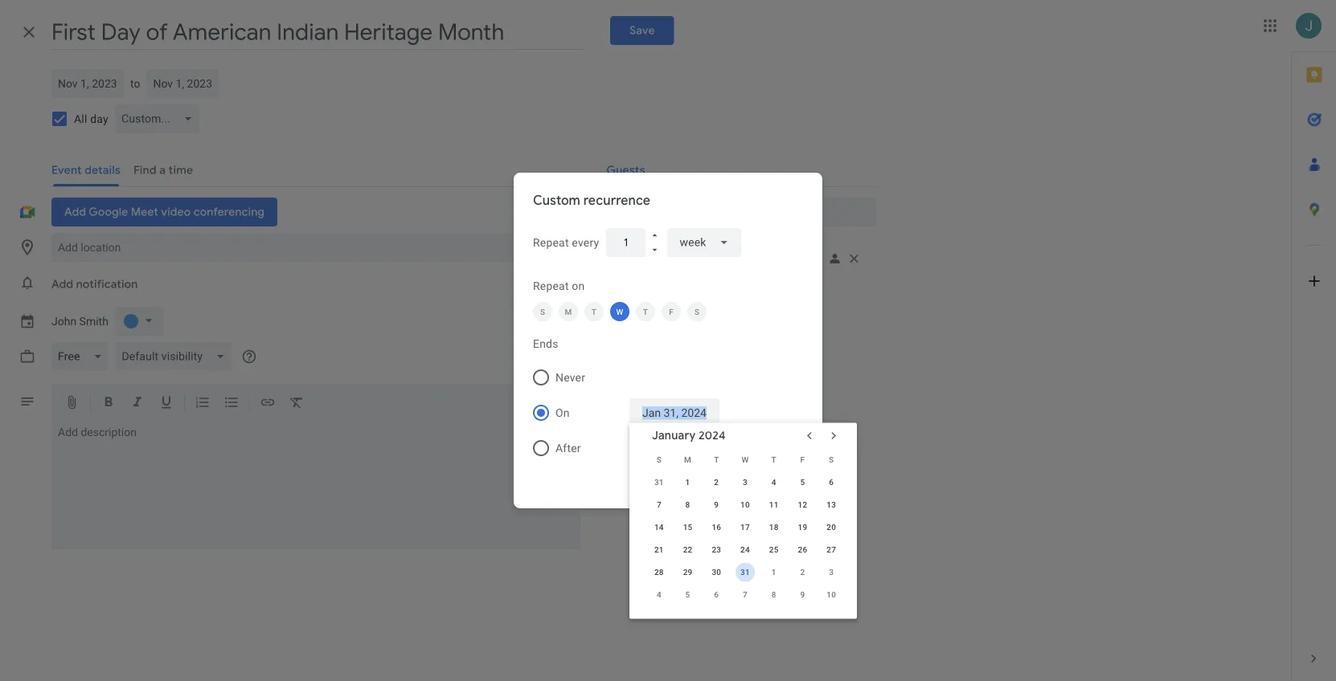 Task type: describe. For each thing, give the bounding box(es) containing it.
26 element
[[793, 541, 813, 560]]

group containing guest permissions
[[594, 283, 877, 380]]

0 vertical spatial 1
[[686, 478, 690, 488]]

john smith inside john smith, organizer tree item
[[639, 246, 696, 260]]

ends
[[533, 337, 559, 351]]

0 vertical spatial 7
[[657, 501, 662, 510]]

t up done
[[772, 456, 777, 465]]

1 vertical spatial 3
[[829, 568, 834, 578]]

on
[[572, 279, 585, 293]]

february 4 element
[[650, 586, 669, 605]]

row containing 28
[[645, 562, 846, 584]]

1 vertical spatial 2
[[801, 568, 805, 578]]

bulleted list image
[[224, 395, 240, 414]]

24
[[741, 546, 750, 555]]

t inside thursday checkbox
[[643, 307, 648, 317]]

Saturday checkbox
[[688, 302, 707, 322]]

t down 2024
[[714, 456, 719, 465]]

bold image
[[101, 395, 117, 414]]

insert link image
[[260, 395, 276, 414]]

30 element
[[707, 563, 726, 583]]

january 2024 grid
[[645, 449, 846, 607]]

22
[[683, 546, 693, 555]]

31 for december 31 element
[[655, 478, 664, 488]]

17 element
[[736, 518, 755, 538]]

Title text field
[[51, 14, 585, 50]]

none field inside custom recurrence 'dialog'
[[667, 228, 742, 257]]

1 vertical spatial 5
[[686, 591, 690, 600]]

save
[[630, 23, 655, 38]]

Sunday checkbox
[[533, 302, 553, 322]]

23
[[712, 546, 722, 555]]

14
[[655, 523, 664, 533]]

Tuesday checkbox
[[585, 302, 604, 322]]

cancel button
[[707, 469, 758, 507]]

1 vertical spatial 1
[[772, 568, 777, 578]]

event
[[672, 312, 699, 326]]

28
[[655, 568, 664, 578]]

custom recurrence
[[533, 193, 651, 209]]

14 element
[[650, 518, 669, 538]]

every
[[572, 236, 599, 249]]

29
[[683, 568, 693, 578]]

february 10 element
[[822, 586, 841, 605]]

add notification
[[51, 277, 138, 292]]

row containing 14
[[645, 517, 846, 539]]

11 element
[[765, 496, 784, 515]]

1 horizontal spatial 9
[[801, 591, 805, 600]]

1 horizontal spatial 5
[[801, 478, 805, 488]]

w inside option
[[616, 307, 624, 317]]

guest permissions
[[607, 288, 700, 302]]

24 element
[[736, 541, 755, 560]]

row group inside january 2024 option group
[[645, 472, 846, 607]]

february 9 element
[[793, 586, 813, 605]]

1 horizontal spatial 8
[[772, 591, 777, 600]]

16
[[712, 523, 722, 533]]

after
[[556, 442, 581, 455]]

t inside t checkbox
[[592, 307, 597, 317]]

row containing 21
[[645, 539, 846, 562]]

28 element
[[650, 563, 669, 583]]

never
[[556, 371, 586, 384]]

january 2024 option group
[[527, 360, 857, 620]]

repeat for repeat every
[[533, 236, 569, 249]]

25
[[769, 546, 779, 555]]

john smith, organizer tree item
[[594, 243, 877, 277]]

2024
[[699, 429, 726, 444]]

all day
[[74, 112, 108, 125]]

f inside option
[[669, 307, 674, 317]]

m inside checkbox
[[565, 307, 572, 317]]

1 vertical spatial john
[[51, 315, 77, 328]]

Wednesday checkbox
[[610, 302, 630, 322]]

add
[[51, 277, 73, 292]]

guest
[[607, 288, 636, 302]]

numbered list image
[[195, 395, 211, 414]]

30
[[712, 568, 722, 578]]

formatting options toolbar
[[51, 384, 581, 423]]

s up the 13
[[829, 456, 834, 465]]

permissions
[[639, 288, 700, 302]]

15
[[683, 523, 693, 533]]

10 element
[[736, 496, 755, 515]]

Occurrence count number field
[[643, 434, 664, 463]]

10 for february 10 element
[[827, 591, 836, 600]]

23 element
[[707, 541, 726, 560]]

Thursday checkbox
[[636, 302, 655, 322]]

s right f option
[[695, 307, 700, 317]]

13
[[827, 501, 836, 510]]

modify event
[[635, 312, 699, 326]]

modify
[[635, 312, 669, 326]]

f inside january 2024 grid
[[801, 456, 805, 465]]

1 vertical spatial 4
[[657, 591, 662, 600]]

row containing 31
[[645, 472, 846, 494]]

row containing 4
[[645, 584, 846, 607]]

january 2024
[[652, 429, 726, 444]]

31 cell
[[731, 562, 760, 584]]

Date on which the recurrence ends text field
[[643, 399, 707, 428]]

custom recurrence dialog
[[514, 173, 857, 620]]

0 vertical spatial 2
[[714, 478, 719, 488]]

27 element
[[822, 541, 841, 560]]

10 for 10 "element"
[[741, 501, 750, 510]]

19
[[798, 523, 808, 533]]

john inside john smith, organizer tree item
[[639, 246, 664, 260]]

0 vertical spatial 4
[[772, 478, 777, 488]]



Task type: locate. For each thing, give the bounding box(es) containing it.
smith inside john smith, organizer tree item
[[667, 246, 696, 260]]

31 for the 31 element
[[741, 568, 750, 578]]

25 element
[[765, 541, 784, 560]]

0 vertical spatial 3
[[743, 478, 748, 488]]

save button
[[610, 16, 674, 45]]

to
[[130, 77, 140, 90]]

2 row from the top
[[645, 472, 846, 494]]

1 horizontal spatial 4
[[772, 478, 777, 488]]

2 up february 9 element
[[801, 568, 805, 578]]

on
[[556, 407, 570, 420]]

february 3 element
[[822, 563, 841, 583]]

row up 10 "element"
[[645, 472, 846, 494]]

2 up 16 'element'
[[714, 478, 719, 488]]

0 horizontal spatial john
[[51, 315, 77, 328]]

row up 17 element
[[645, 494, 846, 517]]

0 horizontal spatial 3
[[743, 478, 748, 488]]

f down permissions
[[669, 307, 674, 317]]

0 vertical spatial john smith
[[639, 246, 696, 260]]

1 vertical spatial 9
[[801, 591, 805, 600]]

all
[[74, 112, 87, 125]]

16 element
[[707, 518, 726, 538]]

10 inside february 10 element
[[827, 591, 836, 600]]

repeat every
[[533, 236, 599, 249]]

1 vertical spatial repeat
[[533, 279, 569, 293]]

0 horizontal spatial 31
[[655, 478, 664, 488]]

6 down 30 element
[[714, 591, 719, 600]]

10 inside 10 "element"
[[741, 501, 750, 510]]

1 horizontal spatial john
[[639, 246, 664, 260]]

1 horizontal spatial 31
[[741, 568, 750, 578]]

1 horizontal spatial 1
[[772, 568, 777, 578]]

done button
[[765, 469, 816, 507]]

3
[[743, 478, 748, 488], [829, 568, 834, 578]]

february 1 element
[[765, 563, 784, 583]]

s
[[540, 307, 545, 317], [695, 307, 700, 317], [657, 456, 662, 465], [829, 456, 834, 465]]

0 horizontal spatial 10
[[741, 501, 750, 510]]

29 element
[[678, 563, 698, 583]]

None field
[[667, 228, 742, 257]]

18 element
[[765, 518, 784, 538]]

7 inside february 7 element
[[743, 591, 748, 600]]

1 horizontal spatial f
[[801, 456, 805, 465]]

december 31 element
[[650, 473, 669, 493]]

underline image
[[158, 395, 175, 414]]

7
[[657, 501, 662, 510], [743, 591, 748, 600]]

3 row from the top
[[645, 494, 846, 517]]

15 element
[[678, 518, 698, 538]]

row group containing 31
[[645, 472, 846, 607]]

day
[[90, 112, 108, 125]]

add notification button
[[45, 270, 144, 299]]

group
[[594, 283, 877, 380]]

3 down 27 element
[[829, 568, 834, 578]]

done
[[776, 481, 805, 495]]

27
[[827, 546, 836, 555]]

22 element
[[678, 541, 698, 560]]

row up the 31 element
[[645, 539, 846, 562]]

6
[[829, 478, 834, 488], [714, 591, 719, 600]]

custom
[[533, 193, 581, 209]]

4 up 11 element
[[772, 478, 777, 488]]

0 vertical spatial 10
[[741, 501, 750, 510]]

26
[[798, 546, 808, 555]]

0 horizontal spatial 2
[[714, 478, 719, 488]]

10 down cancel
[[741, 501, 750, 510]]

10
[[741, 501, 750, 510], [827, 591, 836, 600]]

31 inside 31 'cell'
[[741, 568, 750, 578]]

1 horizontal spatial 6
[[829, 478, 834, 488]]

17
[[741, 523, 750, 533]]

31
[[655, 478, 664, 488], [741, 568, 750, 578]]

1 horizontal spatial 2
[[801, 568, 805, 578]]

6 row from the top
[[645, 562, 846, 584]]

18
[[769, 523, 779, 533]]

t right 'monday' checkbox
[[592, 307, 597, 317]]

john smith up permissions
[[639, 246, 696, 260]]

0 vertical spatial m
[[565, 307, 572, 317]]

repeat for repeat on
[[533, 279, 569, 293]]

0 horizontal spatial 9
[[714, 501, 719, 510]]

smith
[[667, 246, 696, 260], [79, 315, 108, 328]]

6 up 13 element
[[829, 478, 834, 488]]

t down guest permissions
[[643, 307, 648, 317]]

1 right december 31 element
[[686, 478, 690, 488]]

5 row from the top
[[645, 539, 846, 562]]

john
[[639, 246, 664, 260], [51, 315, 77, 328]]

2 repeat from the top
[[533, 279, 569, 293]]

february 5 element
[[678, 586, 698, 605]]

0 vertical spatial smith
[[667, 246, 696, 260]]

0 horizontal spatial 4
[[657, 591, 662, 600]]

f up done button on the bottom
[[801, 456, 805, 465]]

row up cancel
[[645, 449, 846, 472]]

1 row from the top
[[645, 449, 846, 472]]

Weeks to repeat number field
[[619, 228, 633, 257]]

w up cancel button
[[742, 456, 749, 465]]

f
[[669, 307, 674, 317], [801, 456, 805, 465]]

1 horizontal spatial 3
[[829, 568, 834, 578]]

1 vertical spatial m
[[684, 456, 692, 465]]

1 horizontal spatial smith
[[667, 246, 696, 260]]

repeat on
[[533, 279, 585, 293]]

0 horizontal spatial 8
[[686, 501, 690, 510]]

m inside row
[[684, 456, 692, 465]]

row containing 7
[[645, 494, 846, 517]]

0 vertical spatial f
[[669, 307, 674, 317]]

2
[[714, 478, 719, 488], [801, 568, 805, 578]]

m
[[565, 307, 572, 317], [684, 456, 692, 465]]

repeat up s checkbox
[[533, 279, 569, 293]]

february 7 element
[[736, 586, 755, 605]]

0 horizontal spatial w
[[616, 307, 624, 317]]

cancel
[[714, 481, 751, 495]]

0 horizontal spatial 5
[[686, 591, 690, 600]]

0 vertical spatial 9
[[714, 501, 719, 510]]

31 down 24
[[741, 568, 750, 578]]

Friday checkbox
[[662, 302, 681, 322]]

1 vertical spatial 8
[[772, 591, 777, 600]]

0 vertical spatial john
[[639, 246, 664, 260]]

Monday checkbox
[[559, 302, 578, 322]]

remove formatting image
[[289, 395, 305, 414]]

m right s checkbox
[[565, 307, 572, 317]]

0 horizontal spatial f
[[669, 307, 674, 317]]

5 down 29 element
[[686, 591, 690, 600]]

w down guest
[[616, 307, 624, 317]]

19 element
[[793, 518, 813, 538]]

0 vertical spatial w
[[616, 307, 624, 317]]

1 vertical spatial john smith
[[51, 315, 108, 328]]

repeat left every
[[533, 236, 569, 249]]

0 horizontal spatial 6
[[714, 591, 719, 600]]

0 vertical spatial 31
[[655, 478, 664, 488]]

7 down december 31 element
[[657, 501, 662, 510]]

31 down occurrence count 'number field'
[[655, 478, 664, 488]]

0 vertical spatial 6
[[829, 478, 834, 488]]

0 vertical spatial repeat
[[533, 236, 569, 249]]

1 horizontal spatial m
[[684, 456, 692, 465]]

4 row from the top
[[645, 517, 846, 539]]

0 horizontal spatial 7
[[657, 501, 662, 510]]

11
[[769, 501, 779, 510]]

repeat
[[533, 236, 569, 249], [533, 279, 569, 293]]

Description text field
[[51, 426, 581, 547]]

12
[[798, 501, 808, 510]]

row down 10 "element"
[[645, 517, 846, 539]]

20
[[827, 523, 836, 533]]

1 up february 8 element
[[772, 568, 777, 578]]

9
[[714, 501, 719, 510], [801, 591, 805, 600]]

john smith down add notification button
[[51, 315, 108, 328]]

1 horizontal spatial 10
[[827, 591, 836, 600]]

9 up 16 'element'
[[714, 501, 719, 510]]

1 vertical spatial w
[[742, 456, 749, 465]]

0 vertical spatial 5
[[801, 478, 805, 488]]

0 horizontal spatial smith
[[79, 315, 108, 328]]

john smith
[[639, 246, 696, 260], [51, 315, 108, 328]]

row up february 7 element
[[645, 562, 846, 584]]

italic image
[[129, 395, 146, 414]]

recurrence
[[584, 193, 651, 209]]

1 horizontal spatial w
[[742, 456, 749, 465]]

row
[[645, 449, 846, 472], [645, 472, 846, 494], [645, 494, 846, 517], [645, 517, 846, 539], [645, 539, 846, 562], [645, 562, 846, 584], [645, 584, 846, 607]]

notification
[[76, 277, 138, 292]]

31 inside december 31 element
[[655, 478, 664, 488]]

20 element
[[822, 518, 841, 538]]

row group
[[645, 472, 846, 607]]

t
[[592, 307, 597, 317], [643, 307, 648, 317], [714, 456, 719, 465], [772, 456, 777, 465]]

3 up 10 "element"
[[743, 478, 748, 488]]

1 horizontal spatial 7
[[743, 591, 748, 600]]

0 horizontal spatial john smith
[[51, 315, 108, 328]]

1 horizontal spatial john smith
[[639, 246, 696, 260]]

10 down february 3 element
[[827, 591, 836, 600]]

8
[[686, 501, 690, 510], [772, 591, 777, 600]]

6 inside the february 6 element
[[714, 591, 719, 600]]

1 vertical spatial f
[[801, 456, 805, 465]]

8 down february 1 element
[[772, 591, 777, 600]]

m down january 2024 at the bottom of page
[[684, 456, 692, 465]]

1 vertical spatial 31
[[741, 568, 750, 578]]

5 up 12 element
[[801, 478, 805, 488]]

0 horizontal spatial 1
[[686, 478, 690, 488]]

john down add on the top
[[51, 315, 77, 328]]

8 up 15 element
[[686, 501, 690, 510]]

1 vertical spatial 7
[[743, 591, 748, 600]]

w
[[616, 307, 624, 317], [742, 456, 749, 465]]

12 element
[[793, 496, 813, 515]]

smith up permissions
[[667, 246, 696, 260]]

0 horizontal spatial m
[[565, 307, 572, 317]]

january
[[652, 429, 696, 444]]

1 vertical spatial 6
[[714, 591, 719, 600]]

1 repeat from the top
[[533, 236, 569, 249]]

s up december 31 element
[[657, 456, 662, 465]]

31 element
[[736, 563, 755, 583]]

0 vertical spatial 8
[[686, 501, 690, 510]]

1
[[686, 478, 690, 488], [772, 568, 777, 578]]

february 6 element
[[707, 586, 726, 605]]

s left 'monday' checkbox
[[540, 307, 545, 317]]

7 row from the top
[[645, 584, 846, 607]]

21 element
[[650, 541, 669, 560]]

row containing s
[[645, 449, 846, 472]]

1 vertical spatial 10
[[827, 591, 836, 600]]

13 element
[[822, 496, 841, 515]]

7 down the 31 element
[[743, 591, 748, 600]]

john right weeks to repeat number field
[[639, 246, 664, 260]]

february 8 element
[[765, 586, 784, 605]]

9 down february 2 element
[[801, 591, 805, 600]]

smith down add notification button
[[79, 315, 108, 328]]

w inside row
[[742, 456, 749, 465]]

tab list
[[1292, 52, 1337, 637]]

1 vertical spatial smith
[[79, 315, 108, 328]]

4 down 28 element
[[657, 591, 662, 600]]

5
[[801, 478, 805, 488], [686, 591, 690, 600]]

4
[[772, 478, 777, 488], [657, 591, 662, 600]]

row down the 31 element
[[645, 584, 846, 607]]

february 2 element
[[793, 563, 813, 583]]

21
[[655, 546, 664, 555]]



Task type: vqa. For each thing, say whether or not it's contained in the screenshot.
18
yes



